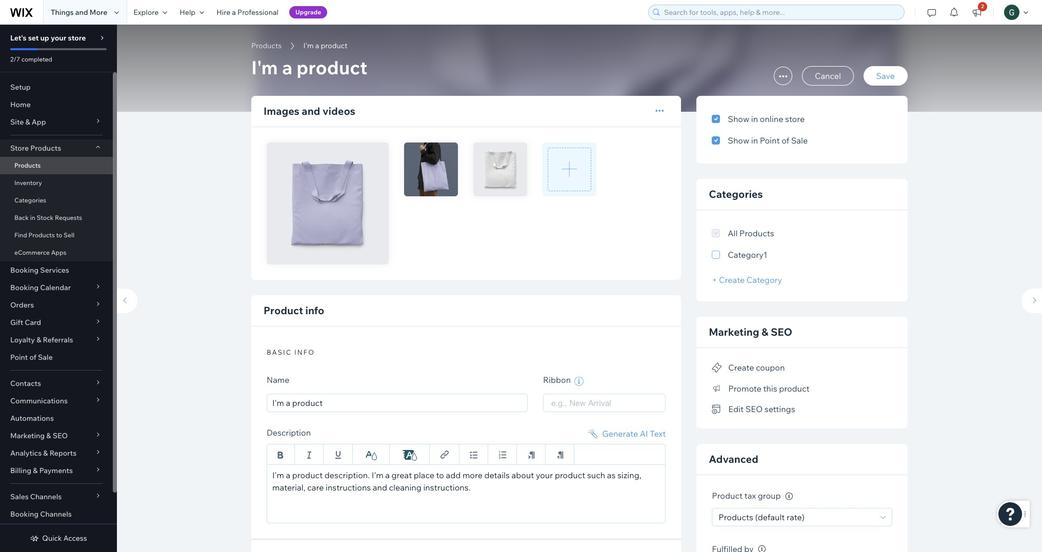 Task type: locate. For each thing, give the bounding box(es) containing it.
info for product info
[[306, 305, 325, 317]]

& up coupon
[[762, 326, 769, 339]]

create
[[720, 275, 745, 285], [729, 363, 755, 373]]

edit seo settings
[[729, 405, 796, 415]]

product left such
[[555, 470, 586, 481]]

in inside the "sidebar" element
[[30, 214, 35, 222]]

& right loyalty
[[37, 336, 41, 345]]

0 vertical spatial booking
[[10, 266, 39, 275]]

& inside i'm a product form
[[762, 326, 769, 339]]

1 vertical spatial point
[[10, 353, 28, 362]]

rate)
[[787, 513, 805, 523]]

product left tax
[[713, 491, 743, 502]]

1 vertical spatial i'm a product
[[251, 56, 368, 79]]

booking services
[[10, 266, 69, 275]]

marketing up analytics
[[10, 432, 45, 441]]

orders
[[10, 301, 34, 310]]

Search for tools, apps, help & more... field
[[662, 5, 902, 20]]

0 horizontal spatial marketing & seo
[[10, 432, 68, 441]]

seo up reports
[[53, 432, 68, 441]]

0 vertical spatial seo
[[771, 326, 793, 339]]

a up material,
[[286, 470, 291, 481]]

i'm a product down upgrade button
[[304, 41, 348, 50]]

products up ecommerce apps
[[28, 231, 55, 239]]

&
[[25, 118, 30, 127], [762, 326, 769, 339], [37, 336, 41, 345], [46, 432, 51, 441], [43, 449, 48, 458], [33, 467, 38, 476]]

1 horizontal spatial sale
[[792, 135, 808, 146]]

channels up booking channels
[[30, 493, 62, 502]]

show down show in online store
[[728, 135, 750, 146]]

to inside 'link'
[[56, 231, 62, 239]]

0 horizontal spatial and
[[75, 8, 88, 17]]

such
[[588, 470, 606, 481]]

1 horizontal spatial to
[[437, 470, 444, 481]]

1 horizontal spatial marketing
[[709, 326, 760, 339]]

seo up coupon
[[771, 326, 793, 339]]

marketing up create coupon button at right bottom
[[709, 326, 760, 339]]

info tooltip image down products (default rate)
[[759, 546, 766, 553]]

and left videos
[[302, 105, 320, 118]]

1 vertical spatial in
[[752, 135, 759, 146]]

products link down store products
[[0, 157, 113, 174]]

to left the sell
[[56, 231, 62, 239]]

in
[[752, 114, 759, 124], [752, 135, 759, 146], [30, 214, 35, 222]]

channels inside popup button
[[30, 493, 62, 502]]

to left add
[[437, 470, 444, 481]]

info tooltip image
[[786, 493, 793, 501], [759, 546, 766, 553]]

& inside site & app dropdown button
[[25, 118, 30, 127]]

2 vertical spatial in
[[30, 214, 35, 222]]

2 vertical spatial and
[[373, 483, 387, 493]]

of down online
[[782, 135, 790, 146]]

booking calendar
[[10, 283, 71, 293]]

0 vertical spatial your
[[51, 33, 66, 43]]

of
[[782, 135, 790, 146], [29, 353, 36, 362]]

orders button
[[0, 297, 113, 314]]

your inside the "sidebar" element
[[51, 33, 66, 43]]

booking up 'orders'
[[10, 283, 39, 293]]

0 horizontal spatial sale
[[38, 353, 53, 362]]

booking calendar button
[[0, 279, 113, 297]]

1 booking from the top
[[10, 266, 39, 275]]

things
[[51, 8, 74, 17]]

your right up
[[51, 33, 66, 43]]

1 vertical spatial info
[[295, 349, 315, 357]]

point down loyalty
[[10, 353, 28, 362]]

1 horizontal spatial point
[[760, 135, 780, 146]]

0 vertical spatial point
[[760, 135, 780, 146]]

sale inside point of sale link
[[38, 353, 53, 362]]

more
[[463, 470, 483, 481]]

categories up all
[[709, 188, 763, 201]]

your
[[51, 33, 66, 43], [536, 470, 553, 481]]

category
[[747, 275, 783, 285]]

booking down ecommerce
[[10, 266, 39, 275]]

3 booking from the top
[[10, 510, 39, 519]]

2 horizontal spatial and
[[373, 483, 387, 493]]

(default
[[756, 513, 785, 523]]

1 horizontal spatial marketing & seo
[[709, 326, 793, 339]]

show in point of sale
[[728, 135, 808, 146]]

1 vertical spatial marketing & seo
[[10, 432, 68, 441]]

home
[[10, 100, 31, 109]]

product right this
[[780, 384, 810, 394]]

1 vertical spatial your
[[536, 470, 553, 481]]

name
[[267, 375, 290, 386]]

info right 'basic'
[[295, 349, 315, 357]]

professional
[[238, 8, 279, 17]]

& inside billing & payments 'dropdown button'
[[33, 467, 38, 476]]

0 horizontal spatial products link
[[0, 157, 113, 174]]

0 vertical spatial marketing
[[709, 326, 760, 339]]

1 horizontal spatial of
[[782, 135, 790, 146]]

1 vertical spatial create
[[729, 363, 755, 373]]

0 horizontal spatial seo
[[53, 432, 68, 441]]

and left cleaning
[[373, 483, 387, 493]]

promote this product
[[729, 384, 810, 394]]

booking inside popup button
[[10, 283, 39, 293]]

marketing & seo up analytics & reports
[[10, 432, 68, 441]]

in left online
[[752, 114, 759, 124]]

point down online
[[760, 135, 780, 146]]

& inside analytics & reports popup button
[[43, 449, 48, 458]]

loyalty & referrals
[[10, 336, 73, 345]]

payments
[[39, 467, 73, 476]]

find products to sell
[[14, 231, 74, 239]]

booking down "sales"
[[10, 510, 39, 519]]

1 horizontal spatial product
[[713, 491, 743, 502]]

i'm a product
[[304, 41, 348, 50], [251, 56, 368, 79]]

inventory link
[[0, 174, 113, 192]]

info up basic info at bottom left
[[306, 305, 325, 317]]

0 horizontal spatial of
[[29, 353, 36, 362]]

create right +
[[720, 275, 745, 285]]

1 vertical spatial info tooltip image
[[759, 546, 766, 553]]

0 horizontal spatial your
[[51, 33, 66, 43]]

1 vertical spatial marketing
[[10, 432, 45, 441]]

0 horizontal spatial point
[[10, 353, 28, 362]]

0 vertical spatial store
[[68, 33, 86, 43]]

0 vertical spatial show
[[728, 114, 750, 124]]

cancel
[[815, 71, 842, 81]]

1 vertical spatial channels
[[40, 510, 72, 519]]

seo settings image
[[713, 405, 723, 415]]

communications
[[10, 397, 68, 406]]

app
[[32, 118, 46, 127]]

marketing & seo up create coupon button at right bottom
[[709, 326, 793, 339]]

1 horizontal spatial store
[[786, 114, 805, 124]]

1 horizontal spatial and
[[302, 105, 320, 118]]

seo inside edit seo settings button
[[746, 405, 763, 415]]

product for product tax group
[[713, 491, 743, 502]]

a right 'hire'
[[232, 8, 236, 17]]

promote coupon image
[[713, 364, 723, 373]]

i'm down upgrade button
[[304, 41, 314, 50]]

point
[[760, 135, 780, 146], [10, 353, 28, 362]]

i'm
[[304, 41, 314, 50], [251, 56, 278, 79], [273, 470, 284, 481], [372, 470, 384, 481]]

0 vertical spatial and
[[75, 8, 88, 17]]

& for loyalty & referrals dropdown button on the left of page
[[37, 336, 41, 345]]

products right the store in the top left of the page
[[30, 144, 61, 153]]

booking channels link
[[0, 506, 113, 523]]

a left "great"
[[386, 470, 390, 481]]

ai
[[640, 429, 649, 439]]

0 horizontal spatial categories
[[14, 197, 46, 204]]

site & app button
[[0, 113, 113, 131]]

store inside the "sidebar" element
[[68, 33, 86, 43]]

product up 'basic'
[[264, 305, 303, 317]]

material,
[[273, 483, 306, 493]]

0 vertical spatial channels
[[30, 493, 62, 502]]

to
[[56, 231, 62, 239], [437, 470, 444, 481]]

0 horizontal spatial info tooltip image
[[759, 546, 766, 553]]

your right 'about'
[[536, 470, 553, 481]]

and for videos
[[302, 105, 320, 118]]

0 vertical spatial marketing & seo
[[709, 326, 793, 339]]

1 vertical spatial products link
[[0, 157, 113, 174]]

1 horizontal spatial info tooltip image
[[786, 493, 793, 501]]

ribbon
[[543, 375, 573, 386]]

marketing
[[709, 326, 760, 339], [10, 432, 45, 441]]

& right site
[[25, 118, 30, 127]]

2 show from the top
[[728, 135, 750, 146]]

i'm a product up images and videos
[[251, 56, 368, 79]]

add
[[446, 470, 461, 481]]

0 horizontal spatial store
[[68, 33, 86, 43]]

setup
[[10, 83, 31, 92]]

0 horizontal spatial marketing
[[10, 432, 45, 441]]

analytics
[[10, 449, 42, 458]]

& up analytics & reports
[[46, 432, 51, 441]]

online
[[760, 114, 784, 124]]

create inside button
[[729, 363, 755, 373]]

upgrade
[[296, 8, 321, 16]]

and
[[75, 8, 88, 17], [302, 105, 320, 118], [373, 483, 387, 493]]

2 vertical spatial seo
[[53, 432, 68, 441]]

i'm a product description. i'm a great place to add more details about your product such as sizing, material, care instructions and cleaning instructions.
[[273, 470, 642, 493]]

1 horizontal spatial products link
[[246, 41, 287, 51]]

+ create category button
[[713, 275, 783, 285]]

channels for booking channels
[[40, 510, 72, 519]]

1 vertical spatial seo
[[746, 405, 763, 415]]

product up the care
[[292, 470, 323, 481]]

channels down "sales channels" popup button
[[40, 510, 72, 519]]

& right billing
[[33, 467, 38, 476]]

seo right edit
[[746, 405, 763, 415]]

& left reports
[[43, 449, 48, 458]]

info
[[306, 305, 325, 317], [295, 349, 315, 357]]

product up videos
[[297, 56, 368, 79]]

sales channels button
[[0, 489, 113, 506]]

products (default rate)
[[719, 513, 805, 523]]

sale inside i'm a product form
[[792, 135, 808, 146]]

in right back at left top
[[30, 214, 35, 222]]

1 vertical spatial booking
[[10, 283, 39, 293]]

billing & payments button
[[0, 462, 113, 480]]

0 vertical spatial product
[[264, 305, 303, 317]]

a
[[232, 8, 236, 17], [315, 41, 319, 50], [282, 56, 293, 79], [286, 470, 291, 481], [386, 470, 390, 481]]

1 vertical spatial sale
[[38, 353, 53, 362]]

1 vertical spatial of
[[29, 353, 36, 362]]

1 horizontal spatial your
[[536, 470, 553, 481]]

product down upgrade button
[[321, 41, 348, 50]]

& for billing & payments 'dropdown button'
[[33, 467, 38, 476]]

set
[[28, 33, 39, 43]]

sale down show in online store
[[792, 135, 808, 146]]

basic info
[[267, 349, 315, 357]]

show left online
[[728, 114, 750, 124]]

in for online
[[752, 114, 759, 124]]

store right online
[[786, 114, 805, 124]]

booking channels
[[10, 510, 72, 519]]

marketing & seo inside popup button
[[10, 432, 68, 441]]

site
[[10, 118, 24, 127]]

1 horizontal spatial categories
[[709, 188, 763, 201]]

info tooltip image right the group
[[786, 493, 793, 501]]

store inside i'm a product form
[[786, 114, 805, 124]]

1 horizontal spatial seo
[[746, 405, 763, 415]]

in for point
[[752, 135, 759, 146]]

advanced
[[709, 453, 759, 466]]

sale
[[792, 135, 808, 146], [38, 353, 53, 362]]

& inside marketing & seo popup button
[[46, 432, 51, 441]]

0 horizontal spatial to
[[56, 231, 62, 239]]

ecommerce
[[14, 249, 50, 257]]

and left "more"
[[75, 8, 88, 17]]

products link down professional
[[246, 41, 287, 51]]

2 booking from the top
[[10, 283, 39, 293]]

in down show in online store
[[752, 135, 759, 146]]

of down loyalty & referrals
[[29, 353, 36, 362]]

in for stock
[[30, 214, 35, 222]]

sale down loyalty & referrals
[[38, 353, 53, 362]]

booking for booking services
[[10, 266, 39, 275]]

product for product info
[[264, 305, 303, 317]]

create up "promote"
[[729, 363, 755, 373]]

1 vertical spatial show
[[728, 135, 750, 146]]

0 vertical spatial in
[[752, 114, 759, 124]]

0 horizontal spatial product
[[264, 305, 303, 317]]

0 vertical spatial to
[[56, 231, 62, 239]]

0 vertical spatial products link
[[246, 41, 287, 51]]

2 horizontal spatial seo
[[771, 326, 793, 339]]

point of sale
[[10, 353, 53, 362]]

& for analytics & reports popup button at the bottom of page
[[43, 449, 48, 458]]

completed
[[21, 55, 52, 63]]

1 vertical spatial and
[[302, 105, 320, 118]]

settings
[[765, 405, 796, 415]]

0 vertical spatial sale
[[792, 135, 808, 146]]

channels
[[30, 493, 62, 502], [40, 510, 72, 519]]

2 vertical spatial booking
[[10, 510, 39, 519]]

0 vertical spatial of
[[782, 135, 790, 146]]

1 vertical spatial store
[[786, 114, 805, 124]]

booking for booking calendar
[[10, 283, 39, 293]]

1 vertical spatial product
[[713, 491, 743, 502]]

1 vertical spatial to
[[437, 470, 444, 481]]

0 vertical spatial info
[[306, 305, 325, 317]]

& inside loyalty & referrals dropdown button
[[37, 336, 41, 345]]

find products to sell link
[[0, 227, 113, 244]]

stock
[[37, 214, 54, 222]]

categories down inventory at the left top
[[14, 197, 46, 204]]

your inside i'm a product description. i'm a great place to add more details about your product such as sizing, material, care instructions and cleaning instructions.
[[536, 470, 553, 481]]

store down things and more
[[68, 33, 86, 43]]

1 show from the top
[[728, 114, 750, 124]]



Task type: vqa. For each thing, say whether or not it's contained in the screenshot.
top marketing
yes



Task type: describe. For each thing, give the bounding box(es) containing it.
of inside the "sidebar" element
[[29, 353, 36, 362]]

+
[[713, 275, 718, 285]]

seo inside marketing & seo popup button
[[53, 432, 68, 441]]

& for site & app dropdown button
[[25, 118, 30, 127]]

false text field
[[267, 465, 666, 524]]

help button
[[174, 0, 210, 25]]

0 vertical spatial info tooltip image
[[786, 493, 793, 501]]

generate ai text
[[603, 429, 666, 439]]

place
[[414, 470, 435, 481]]

and inside i'm a product description. i'm a great place to add more details about your product such as sizing, material, care instructions and cleaning instructions.
[[373, 483, 387, 493]]

save
[[877, 71, 896, 81]]

products inside 'link'
[[28, 231, 55, 239]]

a up the "images"
[[282, 56, 293, 79]]

quick access
[[42, 534, 87, 543]]

sizing,
[[618, 470, 642, 481]]

a inside hire a professional link
[[232, 8, 236, 17]]

requests
[[55, 214, 82, 222]]

booking services link
[[0, 262, 113, 279]]

products down product tax group
[[719, 513, 754, 523]]

categories inside the "sidebar" element
[[14, 197, 46, 204]]

find
[[14, 231, 27, 239]]

0 vertical spatial i'm a product
[[304, 41, 348, 50]]

let's
[[10, 33, 26, 43]]

a down upgrade button
[[315, 41, 319, 50]]

analytics & reports button
[[0, 445, 113, 462]]

text
[[650, 429, 666, 439]]

communications button
[[0, 393, 113, 410]]

as
[[608, 470, 616, 481]]

about
[[512, 470, 534, 481]]

product tax group
[[713, 491, 783, 502]]

point inside i'm a product form
[[760, 135, 780, 146]]

quick
[[42, 534, 62, 543]]

automations link
[[0, 410, 113, 428]]

let's set up your store
[[10, 33, 86, 43]]

gift card button
[[0, 314, 113, 332]]

analytics & reports
[[10, 449, 77, 458]]

to inside i'm a product description. i'm a great place to add more details about your product such as sizing, material, care instructions and cleaning instructions.
[[437, 470, 444, 481]]

promote
[[729, 384, 762, 394]]

2
[[982, 3, 985, 10]]

all
[[728, 228, 738, 239]]

category1
[[728, 250, 768, 260]]

sales channels
[[10, 493, 62, 502]]

create coupon
[[729, 363, 785, 373]]

save button
[[864, 66, 908, 86]]

point inside the "sidebar" element
[[10, 353, 28, 362]]

cancel button
[[803, 66, 854, 86]]

description
[[267, 428, 311, 438]]

products inside dropdown button
[[30, 144, 61, 153]]

sidebar element
[[0, 25, 117, 553]]

generate ai text button
[[587, 428, 666, 440]]

card
[[25, 318, 41, 327]]

categories link
[[0, 192, 113, 209]]

store products
[[10, 144, 61, 153]]

instructions.
[[424, 483, 471, 493]]

group
[[758, 491, 781, 502]]

Select box search field
[[552, 394, 658, 412]]

instructions
[[326, 483, 371, 493]]

store
[[10, 144, 29, 153]]

sell
[[64, 231, 74, 239]]

& for marketing & seo popup button
[[46, 432, 51, 441]]

channels for sales channels
[[30, 493, 62, 502]]

back in stock requests
[[14, 214, 82, 222]]

generate
[[603, 429, 639, 439]]

coupon
[[756, 363, 785, 373]]

ecommerce apps link
[[0, 244, 113, 262]]

images
[[264, 105, 300, 118]]

things and more
[[51, 8, 107, 17]]

setup link
[[0, 79, 113, 96]]

basic
[[267, 349, 292, 357]]

details
[[485, 470, 510, 481]]

referrals
[[43, 336, 73, 345]]

i'm up the "images"
[[251, 56, 278, 79]]

back
[[14, 214, 29, 222]]

gift
[[10, 318, 23, 327]]

product inside button
[[780, 384, 810, 394]]

i'm left "great"
[[372, 470, 384, 481]]

promote image
[[713, 385, 723, 394]]

products down professional
[[251, 41, 282, 50]]

explore
[[134, 8, 159, 17]]

home link
[[0, 96, 113, 113]]

marketing inside popup button
[[10, 432, 45, 441]]

2 button
[[966, 0, 989, 25]]

products link inside i'm a product form
[[246, 41, 287, 51]]

categories inside i'm a product form
[[709, 188, 763, 201]]

marketing inside i'm a product form
[[709, 326, 760, 339]]

back in stock requests link
[[0, 209, 113, 227]]

i'm up material,
[[273, 470, 284, 481]]

calendar
[[40, 283, 71, 293]]

products up inventory at the left top
[[14, 162, 41, 169]]

store products button
[[0, 140, 113, 157]]

+ create category
[[713, 275, 783, 285]]

apps
[[51, 249, 66, 257]]

marketing & seo button
[[0, 428, 113, 445]]

products up category1 on the top
[[740, 228, 775, 239]]

contacts
[[10, 379, 41, 389]]

hire
[[217, 8, 231, 17]]

site & app
[[10, 118, 46, 127]]

promote this product button
[[713, 382, 810, 396]]

info for basic info
[[295, 349, 315, 357]]

Add a product name text field
[[267, 394, 528, 412]]

sales
[[10, 493, 29, 502]]

products link inside the "sidebar" element
[[0, 157, 113, 174]]

0 vertical spatial create
[[720, 275, 745, 285]]

edit
[[729, 405, 744, 415]]

booking for booking channels
[[10, 510, 39, 519]]

show in online store
[[728, 114, 805, 124]]

hire a professional
[[217, 8, 279, 17]]

point of sale link
[[0, 349, 113, 366]]

of inside i'm a product form
[[782, 135, 790, 146]]

show for show in point of sale
[[728, 135, 750, 146]]

billing & payments
[[10, 467, 73, 476]]

ecommerce apps
[[14, 249, 66, 257]]

more
[[90, 8, 107, 17]]

hire a professional link
[[210, 0, 285, 25]]

great
[[392, 470, 412, 481]]

marketing & seo inside i'm a product form
[[709, 326, 793, 339]]

cleaning
[[389, 483, 422, 493]]

videos
[[323, 105, 356, 118]]

and for more
[[75, 8, 88, 17]]

inventory
[[14, 179, 42, 187]]

help
[[180, 8, 196, 17]]

billing
[[10, 467, 31, 476]]

i'm a product form
[[112, 25, 1043, 553]]

show for show in online store
[[728, 114, 750, 124]]

images and videos
[[264, 105, 356, 118]]

description.
[[325, 470, 370, 481]]

automations
[[10, 414, 54, 423]]



